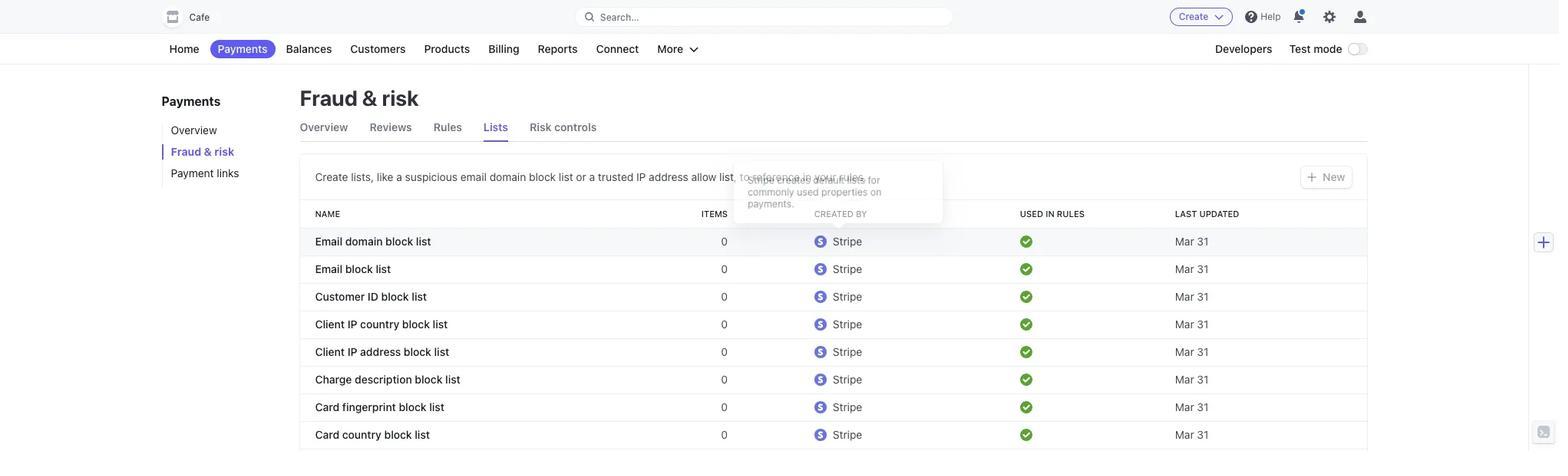 Task type: locate. For each thing, give the bounding box(es) containing it.
8 stripe from the top
[[833, 428, 863, 442]]

5 stripe from the top
[[833, 346, 863, 359]]

4 stripe link from the top
[[808, 311, 940, 339]]

used
[[1020, 209, 1044, 219]]

1 vertical spatial country
[[342, 428, 382, 442]]

rules
[[434, 121, 462, 134], [1057, 209, 1085, 219]]

card for card country block list
[[315, 428, 340, 442]]

mar 31 link for client ip address block list
[[1169, 339, 1324, 366]]

in
[[1046, 209, 1055, 219]]

domain
[[490, 170, 526, 184], [345, 235, 383, 248]]

stripe for card country block list
[[833, 428, 863, 442]]

0 for customer id block list
[[721, 290, 728, 303]]

2 mar from the top
[[1175, 263, 1195, 276]]

overview link left reviews link
[[300, 114, 348, 141]]

1 horizontal spatial overview
[[300, 121, 348, 134]]

6 31 from the top
[[1197, 373, 1209, 386]]

block left or
[[529, 170, 556, 184]]

stripe for email domain block list
[[833, 235, 863, 248]]

products
[[424, 42, 470, 55]]

developers link
[[1208, 40, 1280, 58]]

2 a from the left
[[589, 170, 595, 184]]

fraud up payment
[[171, 145, 201, 158]]

8 0 from the top
[[721, 428, 728, 442]]

0 vertical spatial card
[[315, 401, 340, 414]]

5 mar 31 link from the top
[[1169, 339, 1324, 366]]

block right description
[[415, 373, 443, 386]]

address down client ip country block list
[[360, 346, 401, 359]]

0
[[721, 235, 728, 248], [721, 263, 728, 276], [721, 290, 728, 303], [721, 318, 728, 331], [721, 346, 728, 359], [721, 373, 728, 386], [721, 401, 728, 414], [721, 428, 728, 442]]

customers link
[[343, 40, 413, 58]]

controls
[[555, 121, 597, 134]]

list left or
[[559, 170, 573, 184]]

risk controls link
[[530, 114, 597, 141]]

4 mar from the top
[[1175, 318, 1195, 331]]

create lists, like a suspicious email domain block list or a trusted ip address allow list, to reference in your rules.
[[315, 170, 867, 184]]

fraud & risk up payment links
[[171, 145, 234, 158]]

7 mar 31 link from the top
[[1169, 394, 1324, 422]]

& up reviews
[[362, 85, 378, 111]]

email down name on the top of page
[[315, 235, 343, 248]]

31
[[1197, 235, 1209, 248], [1197, 263, 1209, 276], [1197, 290, 1209, 303], [1197, 318, 1209, 331], [1197, 346, 1209, 359], [1197, 373, 1209, 386], [1197, 401, 1209, 414], [1197, 428, 1209, 442]]

home
[[169, 42, 199, 55]]

5 mar from the top
[[1175, 346, 1195, 359]]

reports
[[538, 42, 578, 55]]

rules right in
[[1057, 209, 1085, 219]]

id
[[368, 290, 379, 303]]

2 card from the top
[[315, 428, 340, 442]]

3 mar 31 link from the top
[[1169, 283, 1324, 311]]

0 for card fingerprint block list
[[721, 401, 728, 414]]

0 for email block list
[[721, 263, 728, 276]]

overview
[[300, 121, 348, 134], [171, 124, 217, 137]]

7 31 from the top
[[1197, 401, 1209, 414]]

customer id block list
[[315, 290, 427, 303]]

0 link for client ip address block list
[[656, 339, 734, 366]]

stripe for card fingerprint block list
[[833, 401, 863, 414]]

0 vertical spatial fraud & risk
[[300, 85, 419, 111]]

create up developers link
[[1179, 11, 1209, 22]]

fraud down balances link at the left top of the page
[[300, 85, 358, 111]]

0 for charge description block list
[[721, 373, 728, 386]]

0 horizontal spatial a
[[396, 170, 402, 184]]

8 mar from the top
[[1175, 428, 1195, 442]]

risk
[[530, 121, 552, 134]]

6 0 link from the top
[[656, 366, 734, 394]]

2 client from the top
[[315, 346, 345, 359]]

1 horizontal spatial &
[[362, 85, 378, 111]]

ip for client ip country block list
[[348, 318, 357, 331]]

address
[[649, 170, 689, 184], [360, 346, 401, 359]]

0 vertical spatial risk
[[382, 85, 419, 111]]

1 horizontal spatial a
[[589, 170, 595, 184]]

6 mar 31 from the top
[[1175, 373, 1209, 386]]

lists
[[484, 121, 508, 134]]

overview link for payments
[[162, 123, 285, 138]]

create button
[[1170, 8, 1234, 26]]

stripe
[[833, 235, 863, 248], [833, 263, 863, 276], [833, 290, 863, 303], [833, 318, 863, 331], [833, 346, 863, 359], [833, 373, 863, 386], [833, 401, 863, 414], [833, 428, 863, 442]]

risk up reviews
[[382, 85, 419, 111]]

8 31 from the top
[[1197, 428, 1209, 442]]

lists link
[[484, 114, 508, 141]]

0 link for customer id block list
[[656, 283, 734, 311]]

0 for card country block list
[[721, 428, 728, 442]]

client
[[315, 318, 345, 331], [315, 346, 345, 359]]

1 mar 31 link from the top
[[1169, 228, 1324, 256]]

0 vertical spatial client
[[315, 318, 345, 331]]

1 vertical spatial ip
[[348, 318, 357, 331]]

0 vertical spatial rules
[[434, 121, 462, 134]]

3 stripe from the top
[[833, 290, 863, 303]]

list
[[559, 170, 573, 184], [416, 235, 431, 248], [376, 263, 391, 276], [412, 290, 427, 303], [433, 318, 448, 331], [434, 346, 449, 359], [445, 373, 461, 386], [429, 401, 445, 414], [415, 428, 430, 442]]

email block list link
[[300, 256, 656, 283]]

8 mar 31 link from the top
[[1169, 422, 1324, 449]]

client down customer
[[315, 318, 345, 331]]

1 vertical spatial domain
[[345, 235, 383, 248]]

stripe link for email domain block list
[[808, 228, 940, 256]]

charge
[[315, 373, 352, 386]]

1 horizontal spatial domain
[[490, 170, 526, 184]]

6 stripe from the top
[[833, 373, 863, 386]]

31 for email domain block list
[[1197, 235, 1209, 248]]

risk
[[382, 85, 419, 111], [215, 145, 234, 158]]

overview left reviews
[[300, 121, 348, 134]]

a right like
[[396, 170, 402, 184]]

0 vertical spatial country
[[360, 318, 399, 331]]

stripe for client ip country block list
[[833, 318, 863, 331]]

1 horizontal spatial overview link
[[300, 114, 348, 141]]

stripe link for card fingerprint block list
[[808, 394, 940, 422]]

1 vertical spatial client
[[315, 346, 345, 359]]

email domain block list link
[[300, 228, 656, 256]]

6 mar 31 link from the top
[[1169, 366, 1324, 394]]

7 0 from the top
[[721, 401, 728, 414]]

1 client from the top
[[315, 318, 345, 331]]

0 horizontal spatial rules
[[434, 121, 462, 134]]

card
[[315, 401, 340, 414], [315, 428, 340, 442]]

mar 31 link for client ip country block list
[[1169, 311, 1324, 339]]

2 mar 31 link from the top
[[1169, 256, 1324, 283]]

reference
[[753, 170, 800, 184]]

fraud & risk up reviews
[[300, 85, 419, 111]]

0 horizontal spatial risk
[[215, 145, 234, 158]]

fraud & risk
[[300, 85, 419, 111], [171, 145, 234, 158]]

2 31 from the top
[[1197, 263, 1209, 276]]

block up the customer id block list
[[345, 263, 373, 276]]

2 0 link from the top
[[656, 256, 734, 283]]

stripe for email block list
[[833, 263, 863, 276]]

card country block list
[[315, 428, 430, 442]]

email for email domain block list
[[315, 235, 343, 248]]

0 for client ip address block list
[[721, 346, 728, 359]]

3 mar from the top
[[1175, 290, 1195, 303]]

1 mar 31 from the top
[[1175, 235, 1209, 248]]

payments right the home
[[218, 42, 268, 55]]

list down card fingerprint block list at left
[[415, 428, 430, 442]]

5 stripe link from the top
[[808, 339, 940, 366]]

2 mar 31 from the top
[[1175, 263, 1209, 276]]

0 vertical spatial &
[[362, 85, 378, 111]]

client up charge at the left bottom of page
[[315, 346, 345, 359]]

1 31 from the top
[[1197, 235, 1209, 248]]

stripe link for charge description block list
[[808, 366, 940, 394]]

tab list
[[300, 114, 1367, 142]]

country up client ip address block list
[[360, 318, 399, 331]]

8 mar 31 from the top
[[1175, 428, 1209, 442]]

stripe link for customer id block list
[[808, 283, 940, 311]]

ip right trusted
[[637, 170, 646, 184]]

test
[[1290, 42, 1311, 55]]

5 0 from the top
[[721, 346, 728, 359]]

to
[[740, 170, 750, 184]]

mar for email block list
[[1175, 263, 1195, 276]]

0 horizontal spatial &
[[204, 145, 212, 158]]

list down email domain block list
[[376, 263, 391, 276]]

created by
[[815, 209, 867, 219]]

3 31 from the top
[[1197, 290, 1209, 303]]

7 stripe link from the top
[[808, 394, 940, 422]]

1 vertical spatial address
[[360, 346, 401, 359]]

card country block list link
[[300, 422, 656, 449]]

0 horizontal spatial domain
[[345, 235, 383, 248]]

connect link
[[589, 40, 647, 58]]

overview link
[[300, 114, 348, 141], [162, 123, 285, 138]]

card fingerprint block list
[[315, 401, 445, 414]]

1 card from the top
[[315, 401, 340, 414]]

Search… text field
[[576, 7, 953, 26]]

31 for client ip country block list
[[1197, 318, 1209, 331]]

0 vertical spatial create
[[1179, 11, 1209, 22]]

mar
[[1175, 235, 1195, 248], [1175, 263, 1195, 276], [1175, 290, 1195, 303], [1175, 318, 1195, 331], [1175, 346, 1195, 359], [1175, 373, 1195, 386], [1175, 401, 1195, 414], [1175, 428, 1195, 442]]

test mode
[[1290, 42, 1343, 55]]

suspicious
[[405, 170, 458, 184]]

ip down customer
[[348, 318, 357, 331]]

name
[[315, 209, 340, 219]]

mar for card fingerprint block list
[[1175, 401, 1195, 414]]

8 0 link from the top
[[656, 422, 734, 449]]

mar 31 for customer id block list
[[1175, 290, 1209, 303]]

0 for email domain block list
[[721, 235, 728, 248]]

reviews link
[[370, 114, 412, 141]]

31 for email block list
[[1197, 263, 1209, 276]]

4 0 from the top
[[721, 318, 728, 331]]

4 0 link from the top
[[656, 311, 734, 339]]

ip
[[637, 170, 646, 184], [348, 318, 357, 331], [348, 346, 357, 359]]

1 vertical spatial risk
[[215, 145, 234, 158]]

more button
[[650, 40, 707, 58]]

mar 31 link
[[1169, 228, 1324, 256], [1169, 256, 1324, 283], [1169, 283, 1324, 311], [1169, 311, 1324, 339], [1169, 339, 1324, 366], [1169, 366, 1324, 394], [1169, 394, 1324, 422], [1169, 422, 1324, 449]]

billing link
[[481, 40, 527, 58]]

4 mar 31 link from the top
[[1169, 311, 1324, 339]]

1 mar from the top
[[1175, 235, 1195, 248]]

mar 31
[[1175, 235, 1209, 248], [1175, 263, 1209, 276], [1175, 290, 1209, 303], [1175, 318, 1209, 331], [1175, 346, 1209, 359], [1175, 373, 1209, 386], [1175, 401, 1209, 414], [1175, 428, 1209, 442]]

balances
[[286, 42, 332, 55]]

email up customer
[[315, 263, 343, 276]]

customer id block list link
[[300, 283, 656, 311]]

overview for fraud & risk
[[300, 121, 348, 134]]

create left lists,
[[315, 170, 348, 184]]

create inside button
[[1179, 11, 1209, 22]]

payment links link
[[162, 166, 285, 181]]

2 0 from the top
[[721, 263, 728, 276]]

& inside fraud & risk link
[[204, 145, 212, 158]]

4 stripe from the top
[[833, 318, 863, 331]]

3 0 from the top
[[721, 290, 728, 303]]

0 horizontal spatial fraud
[[171, 145, 201, 158]]

6 mar from the top
[[1175, 373, 1195, 386]]

list up email block list link
[[416, 235, 431, 248]]

1 stripe link from the top
[[808, 228, 940, 256]]

6 0 from the top
[[721, 373, 728, 386]]

1 0 link from the top
[[656, 228, 734, 256]]

1 vertical spatial fraud & risk
[[171, 145, 234, 158]]

0 link for card country block list
[[656, 422, 734, 449]]

create for create
[[1179, 11, 1209, 22]]

domain right email
[[490, 170, 526, 184]]

& up payment links
[[204, 145, 212, 158]]

2 stripe from the top
[[833, 263, 863, 276]]

block up email block list on the left bottom
[[386, 235, 413, 248]]

ip up charge at the left bottom of page
[[348, 346, 357, 359]]

0 horizontal spatial overview
[[171, 124, 217, 137]]

0 horizontal spatial overview link
[[162, 123, 285, 138]]

7 0 link from the top
[[656, 394, 734, 422]]

overview up fraud & risk link
[[171, 124, 217, 137]]

items
[[702, 209, 728, 219]]

1 vertical spatial create
[[315, 170, 348, 184]]

Search… search field
[[576, 7, 953, 26]]

1 horizontal spatial create
[[1179, 11, 1209, 22]]

country down fingerprint
[[342, 428, 382, 442]]

overview link up fraud & risk link
[[162, 123, 285, 138]]

1 horizontal spatial risk
[[382, 85, 419, 111]]

domain up email block list on the left bottom
[[345, 235, 383, 248]]

payments
[[218, 42, 268, 55], [162, 94, 221, 108]]

0 vertical spatial email
[[315, 235, 343, 248]]

a right or
[[589, 170, 595, 184]]

new button
[[1302, 167, 1352, 188]]

4 mar 31 from the top
[[1175, 318, 1209, 331]]

0 vertical spatial address
[[649, 170, 689, 184]]

8 stripe link from the top
[[808, 422, 940, 449]]

fraud
[[300, 85, 358, 111], [171, 145, 201, 158]]

risk up links at top left
[[215, 145, 234, 158]]

mar 31 for card fingerprint block list
[[1175, 401, 1209, 414]]

0 link
[[656, 228, 734, 256], [656, 256, 734, 283], [656, 283, 734, 311], [656, 311, 734, 339], [656, 339, 734, 366], [656, 366, 734, 394], [656, 394, 734, 422], [656, 422, 734, 449]]

0 horizontal spatial address
[[360, 346, 401, 359]]

overview link for fraud & risk
[[300, 114, 348, 141]]

7 stripe from the top
[[833, 401, 863, 414]]

payments down home link
[[162, 94, 221, 108]]

0 vertical spatial fraud
[[300, 85, 358, 111]]

mar 31 for client ip address block list
[[1175, 346, 1209, 359]]

used in rules
[[1020, 209, 1085, 219]]

0 link for charge description block list
[[656, 366, 734, 394]]

1 vertical spatial &
[[204, 145, 212, 158]]

address left "allow"
[[649, 170, 689, 184]]

3 stripe link from the top
[[808, 283, 940, 311]]

5 mar 31 from the top
[[1175, 346, 1209, 359]]

mar 31 link for card fingerprint block list
[[1169, 394, 1324, 422]]

31 for client ip address block list
[[1197, 346, 1209, 359]]

0 horizontal spatial create
[[315, 170, 348, 184]]

7 mar from the top
[[1175, 401, 1195, 414]]

2 vertical spatial ip
[[348, 346, 357, 359]]

1 email from the top
[[315, 235, 343, 248]]

0 vertical spatial domain
[[490, 170, 526, 184]]

3 0 link from the top
[[656, 283, 734, 311]]

1 vertical spatial card
[[315, 428, 340, 442]]

list down charge description block list link
[[429, 401, 445, 414]]

0 link for card fingerprint block list
[[656, 394, 734, 422]]

overview inside tab list
[[300, 121, 348, 134]]

1 vertical spatial fraud
[[171, 145, 201, 158]]

1 horizontal spatial fraud & risk
[[300, 85, 419, 111]]

risk inside fraud & risk link
[[215, 145, 234, 158]]

6 stripe link from the top
[[808, 366, 940, 394]]

1 stripe from the top
[[833, 235, 863, 248]]

1 0 from the top
[[721, 235, 728, 248]]

4 31 from the top
[[1197, 318, 1209, 331]]

5 31 from the top
[[1197, 346, 1209, 359]]

ip for client ip address block list
[[348, 346, 357, 359]]

1 vertical spatial rules
[[1057, 209, 1085, 219]]

2 email from the top
[[315, 263, 343, 276]]

1 vertical spatial email
[[315, 263, 343, 276]]

block
[[529, 170, 556, 184], [386, 235, 413, 248], [345, 263, 373, 276], [381, 290, 409, 303], [402, 318, 430, 331], [404, 346, 431, 359], [415, 373, 443, 386], [399, 401, 427, 414], [384, 428, 412, 442]]

email block list
[[315, 263, 391, 276]]

7 mar 31 from the top
[[1175, 401, 1209, 414]]

rules left lists
[[434, 121, 462, 134]]

reports link
[[530, 40, 585, 58]]

3 mar 31 from the top
[[1175, 290, 1209, 303]]

1 horizontal spatial fraud
[[300, 85, 358, 111]]

2 stripe link from the top
[[808, 256, 940, 283]]

5 0 link from the top
[[656, 339, 734, 366]]

&
[[362, 85, 378, 111], [204, 145, 212, 158]]



Task type: vqa. For each thing, say whether or not it's contained in the screenshot.
first "Recent" Element
no



Task type: describe. For each thing, give the bounding box(es) containing it.
overview for payments
[[171, 124, 217, 137]]

home link
[[162, 40, 207, 58]]

1 horizontal spatial address
[[649, 170, 689, 184]]

1 horizontal spatial rules
[[1057, 209, 1085, 219]]

0 vertical spatial ip
[[637, 170, 646, 184]]

client ip address block list link
[[300, 339, 656, 366]]

client ip country block list link
[[300, 311, 656, 339]]

rules.
[[840, 170, 867, 184]]

list down client ip address block list link
[[445, 373, 461, 386]]

last updated
[[1175, 209, 1240, 219]]

0 horizontal spatial fraud & risk
[[171, 145, 234, 158]]

mar 31 for charge description block list
[[1175, 373, 1209, 386]]

payment links
[[171, 167, 239, 180]]

block right id
[[381, 290, 409, 303]]

balances link
[[278, 40, 340, 58]]

list down 'client ip country block list' link
[[434, 346, 449, 359]]

mar for client ip address block list
[[1175, 346, 1195, 359]]

stripe link for email block list
[[808, 256, 940, 283]]

mar for customer id block list
[[1175, 290, 1195, 303]]

mar 31 for client ip country block list
[[1175, 318, 1209, 331]]

cafe
[[189, 12, 210, 23]]

charge description block list link
[[300, 366, 656, 394]]

email
[[461, 170, 487, 184]]

mar 31 link for customer id block list
[[1169, 283, 1324, 311]]

search…
[[600, 11, 639, 23]]

block down card fingerprint block list at left
[[384, 428, 412, 442]]

card fingerprint block list link
[[300, 394, 656, 422]]

mar for card country block list
[[1175, 428, 1195, 442]]

31 for charge description block list
[[1197, 373, 1209, 386]]

risk controls
[[530, 121, 597, 134]]

mar 31 for email domain block list
[[1175, 235, 1209, 248]]

more
[[658, 42, 684, 55]]

trusted
[[598, 170, 634, 184]]

by
[[856, 209, 867, 219]]

stripe link for client ip address block list
[[808, 339, 940, 366]]

mar 31 link for email block list
[[1169, 256, 1324, 283]]

stripe for charge description block list
[[833, 373, 863, 386]]

fingerprint
[[342, 401, 396, 414]]

mar for email domain block list
[[1175, 235, 1195, 248]]

mar 31 link for card country block list
[[1169, 422, 1324, 449]]

0 vertical spatial payments
[[218, 42, 268, 55]]

lists,
[[351, 170, 374, 184]]

like
[[377, 170, 394, 184]]

reviews
[[370, 121, 412, 134]]

new
[[1323, 170, 1346, 184]]

payments link
[[210, 40, 275, 58]]

card for card fingerprint block list
[[315, 401, 340, 414]]

1 a from the left
[[396, 170, 402, 184]]

charge description block list
[[315, 373, 461, 386]]

fraud & risk link
[[162, 144, 285, 160]]

your
[[815, 170, 837, 184]]

last
[[1175, 209, 1197, 219]]

stripe for client ip address block list
[[833, 346, 863, 359]]

in
[[803, 170, 812, 184]]

31 for customer id block list
[[1197, 290, 1209, 303]]

email for email block list
[[315, 263, 343, 276]]

mar for charge description block list
[[1175, 373, 1195, 386]]

cafe button
[[162, 6, 225, 28]]

mode
[[1314, 42, 1343, 55]]

customer
[[315, 290, 365, 303]]

allow
[[691, 170, 717, 184]]

list right id
[[412, 290, 427, 303]]

client for client ip address block list
[[315, 346, 345, 359]]

list down customer id block list link
[[433, 318, 448, 331]]

description
[[355, 373, 412, 386]]

billing
[[489, 42, 520, 55]]

stripe for customer id block list
[[833, 290, 863, 303]]

0 for client ip country block list
[[721, 318, 728, 331]]

links
[[217, 167, 239, 180]]

tab list containing overview
[[300, 114, 1367, 142]]

help
[[1261, 11, 1281, 22]]

connect
[[596, 42, 639, 55]]

31 for card country block list
[[1197, 428, 1209, 442]]

stripe link for card country block list
[[808, 422, 940, 449]]

rules link
[[434, 114, 462, 141]]

client for client ip country block list
[[315, 318, 345, 331]]

0 link for client ip country block list
[[656, 311, 734, 339]]

updated
[[1200, 209, 1240, 219]]

developers
[[1216, 42, 1273, 55]]

client ip address block list
[[315, 346, 449, 359]]

block down charge description block list
[[399, 401, 427, 414]]

1 vertical spatial payments
[[162, 94, 221, 108]]

0 link for email domain block list
[[656, 228, 734, 256]]

create for create lists, like a suspicious email domain block list or a trusted ip address allow list, to reference in your rules.
[[315, 170, 348, 184]]

mar 31 link for email domain block list
[[1169, 228, 1324, 256]]

customers
[[350, 42, 406, 55]]

0 link for email block list
[[656, 256, 734, 283]]

email domain block list
[[315, 235, 431, 248]]

payment
[[171, 167, 214, 180]]

or
[[576, 170, 586, 184]]

help button
[[1240, 5, 1287, 29]]

products link
[[417, 40, 478, 58]]

client ip country block list
[[315, 318, 448, 331]]

mar 31 for email block list
[[1175, 263, 1209, 276]]

mar 31 for card country block list
[[1175, 428, 1209, 442]]

mar for client ip country block list
[[1175, 318, 1195, 331]]

created
[[815, 209, 854, 219]]

block up charge description block list
[[404, 346, 431, 359]]

block up client ip address block list
[[402, 318, 430, 331]]

svg image
[[1308, 173, 1317, 182]]

31 for card fingerprint block list
[[1197, 401, 1209, 414]]

stripe link for client ip country block list
[[808, 311, 940, 339]]

list,
[[720, 170, 737, 184]]

mar 31 link for charge description block list
[[1169, 366, 1324, 394]]



